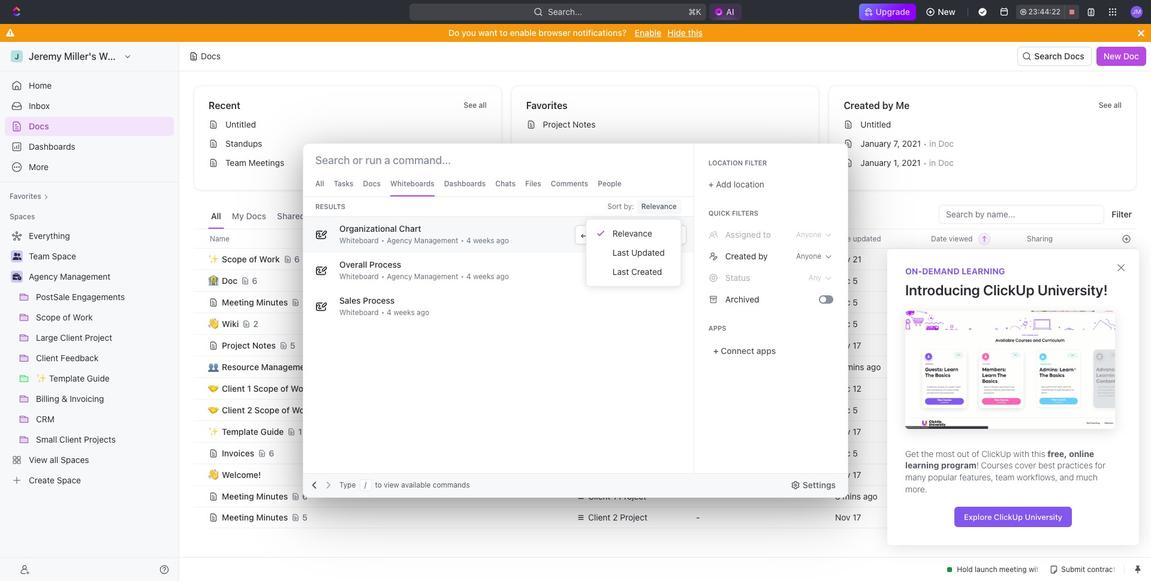 Task type: vqa. For each thing, say whether or not it's contained in the screenshot.
full
no



Task type: locate. For each thing, give the bounding box(es) containing it.
clickup up courses
[[982, 449, 1011, 459]]

+ left add
[[709, 179, 714, 189]]

archived button
[[454, 205, 495, 229]]

7 row from the top
[[194, 356, 1137, 378]]

new
[[938, 7, 956, 17], [1104, 51, 1121, 61]]

yesterday down introducing
[[931, 319, 969, 329]]

project notes up comments
[[543, 119, 596, 130]]

2 vertical spatial created
[[631, 267, 662, 277]]

features,
[[960, 473, 993, 483]]

table
[[194, 229, 1137, 530]]

xqnvl image
[[709, 252, 718, 261], [709, 273, 718, 283]]

2 vertical spatial minutes
[[256, 513, 288, 523]]

1 vertical spatial last
[[613, 267, 629, 277]]

0 horizontal spatial archived
[[457, 211, 492, 221]]

nov 17 down settings
[[835, 513, 861, 523]]

to up created by
[[763, 230, 771, 240]]

docs right my
[[246, 211, 266, 221]]

date viewed
[[931, 234, 973, 243]]

1 vertical spatial xqnvl image
[[709, 273, 718, 283]]

enable
[[510, 28, 537, 38]]

0 vertical spatial minutes
[[256, 297, 288, 307]]

15
[[931, 448, 940, 458]]

1 for project
[[613, 491, 617, 502]]

new for new
[[938, 7, 956, 17]]

1 inside button
[[247, 383, 251, 394]]

project inside project notes link
[[543, 119, 571, 130]]

search docs
[[1035, 51, 1085, 61]]

2 january from the top
[[861, 158, 891, 168]]

1 vertical spatial minutes
[[256, 491, 288, 502]]

10 row from the top
[[194, 420, 1137, 444]]

created left me
[[844, 100, 880, 111]]

1 down the resource
[[247, 383, 251, 394]]

created down updated
[[631, 267, 662, 277]]

1 vertical spatial work
[[291, 383, 311, 394]]

nov up settings
[[835, 470, 851, 480]]

0 vertical spatial 2
[[253, 319, 258, 329]]

dec 5 for row containing client 2 scope of work docs
[[835, 405, 858, 415]]

location up everything
[[576, 234, 605, 243]]

anyone
[[796, 230, 822, 239], [796, 252, 822, 261]]

16 for 5
[[931, 405, 940, 415]]

0 horizontal spatial assigned
[[410, 211, 446, 221]]

3 meeting minutes from the top
[[222, 513, 288, 523]]

client down client 1 project
[[588, 513, 611, 523]]

1 vertical spatial 2021
[[902, 158, 921, 168]]

0 vertical spatial in
[[930, 139, 936, 149]]

last for last created
[[613, 267, 629, 277]]

business time image
[[12, 273, 21, 281], [577, 472, 585, 478]]

2 16 mins ago from the top
[[931, 427, 978, 437]]

updated
[[631, 248, 665, 258]]

0 vertical spatial 4 weeks ago
[[467, 236, 509, 245]]

inbox link
[[5, 97, 174, 116]]

of up the ! on the bottom right of page
[[972, 449, 980, 459]]

last down last updated
[[613, 267, 629, 277]]

untitled link
[[204, 115, 496, 134], [839, 115, 1132, 134]]

location
[[709, 159, 743, 167], [576, 234, 605, 243]]

agency management inside row
[[588, 470, 670, 480]]

16 mins ago down the 18 mins ago
[[931, 405, 978, 415]]

1 vertical spatial archived
[[725, 294, 760, 305]]

17
[[853, 340, 861, 351], [835, 362, 844, 372], [931, 383, 940, 394], [853, 427, 861, 437], [853, 470, 861, 480], [853, 513, 861, 523]]

0 vertical spatial favorites
[[526, 100, 568, 111]]

in down january 7, 2021 • in doc
[[929, 158, 936, 168]]

archived right assigned button
[[457, 211, 492, 221]]

nov 17 up settings
[[835, 470, 861, 480]]

0 vertical spatial whiteboard
[[339, 236, 379, 245]]

0 vertical spatial yesterday
[[931, 319, 969, 329]]

2 row from the top
[[194, 247, 1137, 271]]

0 vertical spatial by
[[883, 100, 894, 111]]

overall process
[[339, 260, 401, 270]]

2 nov from the top
[[835, 340, 851, 351]]

business time image inside sidebar navigation
[[12, 273, 21, 281]]

2 horizontal spatial to
[[763, 230, 771, 240]]

online
[[1069, 449, 1095, 459]]

by for created by
[[759, 251, 768, 261]]

tab list
[[208, 205, 495, 229]]

nov down settings
[[835, 513, 851, 523]]

1 horizontal spatial untitled
[[861, 119, 891, 130]]

2 whiteboard from the top
[[339, 272, 379, 281]]

dec for row containing client 2 scope of work docs
[[835, 405, 851, 415]]

row containing project notes
[[194, 334, 1137, 358]]

2 vertical spatial to
[[375, 481, 382, 490]]

nov for 16 mins ago
[[835, 427, 851, 437]]

2 horizontal spatial 2
[[613, 513, 618, 523]]

xqnvl image
[[709, 230, 718, 240]]

1 2021 from the top
[[902, 139, 921, 149]]

0 vertical spatial business time image
[[12, 273, 21, 281]]

2 date from the left
[[931, 234, 947, 243]]

docs inside "my docs" button
[[246, 211, 266, 221]]

yesterday up the 18 mins ago
[[931, 340, 969, 351]]

shared button
[[274, 205, 308, 229]]

1 vertical spatial 2
[[247, 405, 252, 415]]

1 horizontal spatial untitled link
[[839, 115, 1132, 134]]

3 minutes from the top
[[256, 513, 288, 523]]

0 horizontal spatial see all
[[464, 101, 487, 110]]

nov 17 for 16 mins ago
[[835, 427, 861, 437]]

assigned for assigned
[[410, 211, 446, 221]]

scope up guide
[[254, 405, 279, 415]]

1 horizontal spatial new
[[1104, 51, 1121, 61]]

dec for row containing invoices
[[835, 448, 851, 458]]

client down the resource
[[222, 383, 245, 394]]

1 nov 17 from the top
[[835, 340, 861, 351]]

to
[[500, 28, 508, 38], [763, 230, 771, 240], [375, 481, 382, 490]]

process right overall
[[369, 260, 401, 270]]

relevance up last updated
[[613, 228, 652, 239]]

of
[[249, 254, 257, 264], [281, 383, 289, 394], [282, 405, 290, 415], [972, 449, 980, 459]]

0 vertical spatial weeks
[[473, 236, 494, 245]]

january for january 7, 2021
[[861, 139, 891, 149]]

1 horizontal spatial see all button
[[1094, 98, 1127, 113]]

row
[[194, 229, 1137, 249], [194, 247, 1137, 271], [194, 269, 1137, 293], [194, 291, 1137, 315], [194, 312, 1137, 336], [194, 334, 1137, 358], [194, 356, 1137, 378], [194, 377, 1137, 401], [194, 398, 1137, 422], [194, 420, 1137, 444], [194, 442, 1137, 466], [194, 464, 1137, 486], [194, 485, 1137, 509], [194, 506, 1137, 530]]

1 horizontal spatial business time image
[[577, 472, 585, 478]]

2 16 from the top
[[931, 427, 940, 437]]

all
[[315, 179, 324, 188], [211, 211, 221, 221]]

nov 17 down dec 12
[[835, 427, 861, 437]]

client up template
[[222, 405, 245, 415]]

2 last from the top
[[613, 267, 629, 277]]

dec 5
[[835, 276, 858, 286], [931, 276, 954, 286], [835, 297, 858, 307], [931, 297, 954, 307], [835, 319, 858, 329], [835, 405, 858, 415], [835, 448, 858, 458]]

0 vertical spatial 16 mins ago
[[931, 405, 978, 415]]

get
[[905, 449, 919, 459]]

cell
[[194, 248, 207, 270], [924, 248, 1020, 270], [1020, 248, 1116, 270], [194, 270, 207, 291], [194, 291, 207, 313], [569, 291, 689, 313], [194, 313, 207, 335], [569, 313, 689, 335], [194, 335, 207, 356], [569, 335, 689, 356], [194, 356, 207, 378], [569, 356, 689, 378], [194, 378, 207, 399], [569, 378, 689, 399], [194, 399, 207, 421], [569, 399, 689, 421], [194, 421, 207, 443], [569, 421, 689, 443], [194, 443, 207, 464], [569, 443, 689, 464], [1116, 443, 1137, 464], [194, 464, 207, 486], [1116, 464, 1137, 486], [194, 486, 207, 507], [1116, 486, 1137, 507], [194, 507, 207, 529], [924, 507, 1020, 529], [1116, 507, 1137, 529]]

minutes
[[256, 297, 288, 307], [256, 491, 288, 502], [256, 513, 288, 523]]

2 meeting minutes from the top
[[222, 491, 288, 502]]

• down january 7, 2021 • in doc
[[923, 158, 927, 168]]

4 mins ago
[[931, 470, 974, 480]]

2021 right 7,
[[902, 139, 921, 149]]

updated
[[853, 234, 881, 243]]

3 mins ago
[[835, 491, 878, 502], [931, 491, 974, 502]]

• inside january 1, 2021 • in doc
[[923, 158, 927, 168]]

0 horizontal spatial favorites
[[10, 192, 41, 201]]

0 horizontal spatial new
[[938, 7, 956, 17]]

2 for client 2 project
[[613, 513, 618, 523]]

1 meeting minutes from the top
[[222, 297, 288, 307]]

1 whiteboard from the top
[[339, 236, 379, 245]]

of inside dialog
[[972, 449, 980, 459]]

dec 5 for row containing invoices
[[835, 448, 858, 458]]

3 whiteboard from the top
[[339, 308, 379, 317]]

work down "my docs" button
[[259, 254, 280, 264]]

5 row from the top
[[194, 312, 1137, 336]]

0 horizontal spatial 3
[[835, 491, 841, 502]]

archived down status
[[725, 294, 760, 305]]

23:44:22 button
[[1016, 5, 1079, 19]]

on-demand learning introducing clickup university!
[[905, 266, 1108, 299]]

client for client 1 project
[[588, 491, 611, 502]]

docs up recent
[[201, 51, 221, 61]]

3 down settings
[[835, 491, 841, 502]]

4 nov 17 from the top
[[835, 513, 861, 523]]

2 vertical spatial work
[[292, 405, 313, 415]]

spaces
[[10, 212, 35, 221]]

1 16 from the top
[[931, 405, 940, 415]]

of down "my docs" button
[[249, 254, 257, 264]]

client 1 scope of work docs button
[[209, 377, 562, 401]]

1 horizontal spatial all
[[315, 179, 324, 188]]

all left the tasks
[[315, 179, 324, 188]]

location for location
[[576, 234, 605, 243]]

created up status
[[725, 251, 756, 261]]

2 untitled from the left
[[861, 119, 891, 130]]

docs down the inbox
[[29, 121, 49, 131]]

doc inside button
[[1124, 51, 1139, 61]]

free, online learning program
[[905, 449, 1097, 471]]

doc
[[1124, 51, 1139, 61], [939, 139, 954, 149], [938, 158, 954, 168], [222, 276, 238, 286]]

2 see from the left
[[1099, 101, 1112, 110]]

dec for row containing wiki
[[835, 319, 851, 329]]

viewed
[[949, 234, 973, 243]]

created for created by
[[725, 251, 756, 261]]

more.
[[905, 484, 927, 494]]

apps
[[709, 324, 727, 332]]

1 vertical spatial •
[[923, 158, 927, 168]]

clickup inside button
[[994, 513, 1023, 522]]

tasks
[[334, 179, 354, 188]]

3 right more.
[[931, 491, 936, 502]]

process right sales
[[363, 296, 395, 306]]

0 vertical spatial 2021
[[902, 139, 921, 149]]

january left 7,
[[861, 139, 891, 149]]

1 vertical spatial whiteboard
[[339, 272, 379, 281]]

2 see all from the left
[[1099, 101, 1122, 110]]

1 horizontal spatial created
[[725, 251, 756, 261]]

1 horizontal spatial archived
[[725, 294, 760, 305]]

1 yesterday from the top
[[931, 319, 969, 329]]

1 vertical spatial to
[[763, 230, 771, 240]]

new right search docs
[[1104, 51, 1121, 61]]

meeting minutes for client 2 project
[[222, 513, 288, 523]]

docs link
[[5, 117, 174, 136]]

courses
[[981, 461, 1013, 471]]

location for location filter
[[709, 159, 743, 167]]

weeks
[[473, 236, 494, 245], [473, 272, 494, 281], [394, 308, 415, 317]]

1 anyone from the top
[[796, 230, 822, 239]]

1 vertical spatial meeting
[[222, 491, 254, 502]]

1 untitled link from the left
[[204, 115, 496, 134]]

demand
[[922, 266, 960, 276]]

6 row from the top
[[194, 334, 1137, 358]]

filters
[[732, 209, 759, 217]]

in up january 1, 2021 • in doc
[[930, 139, 936, 149]]

0 horizontal spatial untitled link
[[204, 115, 496, 134]]

results
[[315, 203, 345, 210]]

created for created by me
[[844, 100, 880, 111]]

row containing name
[[194, 229, 1137, 249]]

see all button for recent
[[459, 98, 492, 113]]

1 horizontal spatial 3 mins ago
[[931, 491, 974, 502]]

×
[[1117, 258, 1126, 275]]

0 vertical spatial project notes
[[543, 119, 596, 130]]

clickup down learning
[[983, 282, 1035, 299]]

8 row from the top
[[194, 377, 1137, 401]]

nov up dec 12
[[835, 340, 851, 351]]

2 see all button from the left
[[1094, 98, 1127, 113]]

nov 17 up dec 12
[[835, 340, 861, 351]]

column header
[[194, 229, 207, 249]]

0 vertical spatial xqnvl image
[[709, 252, 718, 261]]

see all button for created by me
[[1094, 98, 1127, 113]]

2 inside button
[[247, 405, 252, 415]]

1 3 from the left
[[835, 491, 841, 502]]

docs up 'client 2 scope of work docs' at the left of the page
[[314, 383, 334, 394]]

3 nov 17 from the top
[[835, 470, 861, 480]]

11 row from the top
[[194, 442, 1137, 466]]

any
[[809, 273, 822, 282]]

3 nov from the top
[[835, 427, 851, 437]]

recent
[[209, 100, 240, 111]]

to right want at the top left of page
[[500, 28, 508, 38]]

date updated
[[835, 234, 881, 243]]

agency
[[387, 236, 412, 245], [29, 272, 58, 282], [387, 272, 412, 281], [588, 470, 617, 480]]

all left my
[[211, 211, 221, 221]]

0 vertical spatial •
[[924, 139, 927, 148]]

nov down dec 12
[[835, 427, 851, 437]]

0 horizontal spatial notes
[[252, 340, 276, 351]]

docs right "search"
[[1064, 51, 1085, 61]]

xqnvl image down tags
[[709, 252, 718, 261]]

untitled up standups at the left top of page
[[225, 119, 256, 130]]

client 2 project
[[588, 513, 648, 523]]

see for created by me
[[1099, 101, 1112, 110]]

date up nov 21
[[835, 234, 851, 243]]

client inside client 1 scope of work docs button
[[222, 383, 245, 394]]

0 horizontal spatial 1
[[247, 383, 251, 394]]

2 untitled link from the left
[[839, 115, 1132, 134]]

9 row from the top
[[194, 398, 1137, 422]]

1 xqnvl image from the top
[[709, 252, 718, 261]]

agency management
[[387, 236, 458, 245], [29, 272, 111, 282], [387, 272, 458, 281], [588, 470, 670, 480]]

2 for client 2 scope of work docs
[[247, 405, 252, 415]]

location up add
[[709, 159, 743, 167]]

1 date from the left
[[835, 234, 851, 243]]

favorites
[[526, 100, 568, 111], [10, 192, 41, 201]]

xqnvl image for created by
[[709, 252, 718, 261]]

0 horizontal spatial by
[[759, 251, 768, 261]]

0 vertical spatial 16
[[931, 405, 940, 415]]

nov 17 for yesterday
[[835, 340, 861, 351]]

2 vertical spatial clickup
[[994, 513, 1023, 522]]

whiteboard for overall
[[339, 272, 379, 281]]

2 xqnvl image from the top
[[709, 273, 718, 283]]

2 nov 17 from the top
[[835, 427, 861, 437]]

by left me
[[883, 100, 894, 111]]

5
[[853, 276, 858, 286], [949, 276, 954, 286], [302, 297, 308, 307], [853, 297, 858, 307], [949, 297, 954, 307], [853, 319, 858, 329], [290, 340, 295, 351], [853, 405, 858, 415], [853, 448, 858, 458], [302, 513, 308, 523]]

assigned to
[[725, 230, 771, 240]]

0 vertical spatial meeting
[[222, 297, 254, 307]]

1 see from the left
[[464, 101, 477, 110]]

4 nov from the top
[[835, 470, 851, 480]]

nov left 21
[[835, 254, 851, 264]]

1 horizontal spatial project notes
[[543, 119, 596, 130]]

new right upgrade
[[938, 7, 956, 17]]

1 minutes from the top
[[256, 297, 288, 307]]

3 mins ago down settings
[[835, 491, 878, 502]]

do you want to enable browser notifications? enable hide this
[[449, 28, 703, 38]]

template
[[222, 427, 258, 437]]

2 vertical spatial 2
[[613, 513, 618, 523]]

1 vertical spatial 17 mins ago
[[931, 383, 977, 394]]

0 horizontal spatial dashboards
[[29, 142, 75, 152]]

meeting minutes
[[222, 297, 288, 307], [222, 491, 288, 502], [222, 513, 288, 523]]

1 see all button from the left
[[459, 98, 492, 113]]

docs down client 1 scope of work docs
[[315, 405, 335, 415]]

1 horizontal spatial dashboards
[[444, 179, 486, 188]]

1 horizontal spatial 1
[[613, 491, 617, 502]]

minutes for client 1 project
[[256, 491, 288, 502]]

16 mins ago
[[931, 405, 978, 415], [931, 427, 978, 437]]

1 vertical spatial scope
[[253, 383, 278, 394]]

yesterday for 5
[[931, 319, 969, 329]]

assigned inside assigned button
[[410, 211, 446, 221]]

by down assigned to
[[759, 251, 768, 261]]

work down client 1 scope of work docs
[[292, 405, 313, 415]]

work
[[259, 254, 280, 264], [291, 383, 311, 394], [292, 405, 313, 415]]

dec for row containing client 1 scope of work docs
[[835, 383, 851, 394]]

scope for 2
[[254, 405, 279, 415]]

1 nov from the top
[[835, 254, 851, 264]]

untitled for recent
[[225, 119, 256, 130]]

1 vertical spatial notes
[[252, 340, 276, 351]]

• inside january 7, 2021 • in doc
[[924, 139, 927, 148]]

1 vertical spatial in
[[929, 158, 936, 168]]

0 vertical spatial 17 mins ago
[[835, 362, 881, 372]]

date left the "viewed"
[[931, 234, 947, 243]]

3 row from the top
[[194, 269, 1137, 293]]

- for agency management
[[696, 470, 700, 480]]

1 horizontal spatial favorites
[[526, 100, 568, 111]]

2021 for january 1, 2021
[[902, 158, 921, 168]]

2 up the template guide
[[247, 405, 252, 415]]

0 vertical spatial this
[[688, 28, 703, 38]]

1 last from the top
[[613, 248, 629, 258]]

17 mins ago down the 18 mins ago
[[931, 383, 977, 394]]

1 vertical spatial business time image
[[577, 472, 585, 478]]

1 vertical spatial weeks
[[473, 272, 494, 281]]

6 for meeting minutes
[[302, 491, 308, 502]]

1 horizontal spatial date
[[931, 234, 947, 243]]

2 all from the left
[[1114, 101, 1122, 110]]

anyone for created by
[[796, 252, 822, 261]]

out
[[957, 449, 970, 459]]

2 minutes from the top
[[256, 491, 288, 502]]

see all for created by me
[[1099, 101, 1122, 110]]

dec 12
[[835, 383, 862, 394]]

16 for 17
[[931, 427, 940, 437]]

1 16 mins ago from the top
[[931, 405, 978, 415]]

1 vertical spatial new
[[1104, 51, 1121, 61]]

work up 'client 2 scope of work docs' at the left of the page
[[291, 383, 311, 394]]

0 vertical spatial +
[[709, 179, 714, 189]]

1 january from the top
[[861, 139, 891, 149]]

0 vertical spatial notes
[[573, 119, 596, 130]]

ago
[[496, 236, 509, 245], [496, 272, 509, 281], [417, 308, 429, 317], [867, 362, 881, 372], [963, 362, 978, 372], [963, 383, 977, 394], [963, 405, 978, 415], [963, 427, 978, 437], [963, 448, 977, 458], [959, 470, 974, 480], [863, 491, 878, 502], [959, 491, 974, 502]]

row containing client 2 scope of work docs
[[194, 398, 1137, 422]]

1 horizontal spatial see all
[[1099, 101, 1122, 110]]

untitled link for created by me
[[839, 115, 1132, 134]]

january left 1,
[[861, 158, 891, 168]]

16 down 18
[[931, 405, 940, 415]]

all for created by me
[[1114, 101, 1122, 110]]

to right /
[[375, 481, 382, 490]]

docs inside search docs button
[[1064, 51, 1085, 61]]

project notes up the resource
[[222, 340, 276, 351]]

assigned up chart
[[410, 211, 446, 221]]

0 horizontal spatial project notes
[[222, 340, 276, 351]]

management inside button
[[261, 362, 313, 372]]

4
[[467, 236, 471, 245], [467, 272, 471, 281], [387, 308, 392, 317], [931, 470, 937, 480]]

0 horizontal spatial to
[[375, 481, 382, 490]]

1 up client 2 project
[[613, 491, 617, 502]]

nov
[[835, 254, 851, 264], [835, 340, 851, 351], [835, 427, 851, 437], [835, 470, 851, 480], [835, 513, 851, 523]]

• up january 1, 2021 • in doc
[[924, 139, 927, 148]]

nov 17
[[835, 340, 861, 351], [835, 427, 861, 437], [835, 470, 861, 480], [835, 513, 861, 523]]

2 anyone from the top
[[796, 252, 822, 261]]

this up best
[[1032, 449, 1046, 459]]

row containing welcome!
[[194, 464, 1137, 486]]

client up client 2 project
[[588, 491, 611, 502]]

by for created by me
[[883, 100, 894, 111]]

4 weeks ago for overall process
[[467, 272, 509, 281]]

this right hide
[[688, 28, 703, 38]]

favorites button
[[5, 189, 53, 204]]

scope down "resource management"
[[253, 383, 278, 394]]

client inside button
[[222, 405, 245, 415]]

scope down name
[[222, 254, 247, 264]]

whiteboard down overall
[[339, 272, 379, 281]]

0 horizontal spatial all
[[479, 101, 487, 110]]

tags
[[696, 234, 712, 243]]

0 horizontal spatial see
[[464, 101, 477, 110]]

2 yesterday from the top
[[931, 340, 969, 351]]

2 right wiki
[[253, 319, 258, 329]]

0 vertical spatial clickup
[[983, 282, 1035, 299]]

meeting for client 2 project
[[222, 513, 254, 523]]

0 vertical spatial january
[[861, 139, 891, 149]]

2 meeting from the top
[[222, 491, 254, 502]]

dashboards up archived button
[[444, 179, 486, 188]]

mins
[[846, 362, 864, 372], [943, 362, 961, 372], [942, 383, 960, 394], [943, 405, 961, 415], [943, 427, 961, 437], [942, 448, 961, 458], [939, 470, 957, 480], [843, 491, 861, 502], [939, 491, 957, 502]]

minutes for client 2 project
[[256, 513, 288, 523]]

work for 2
[[292, 405, 313, 415]]

1 horizontal spatial 2
[[253, 319, 258, 329]]

meeting
[[222, 297, 254, 307], [222, 491, 254, 502], [222, 513, 254, 523]]

3 mins ago down popular
[[931, 491, 974, 502]]

last up last created
[[613, 248, 629, 258]]

+ left connect
[[713, 346, 719, 356]]

1 vertical spatial location
[[576, 234, 605, 243]]

0 vertical spatial anyone
[[796, 230, 822, 239]]

dec for fourth row
[[835, 297, 851, 307]]

1 horizontal spatial by
[[883, 100, 894, 111]]

2 2021 from the top
[[902, 158, 921, 168]]

1 vertical spatial meeting minutes
[[222, 491, 288, 502]]

type
[[339, 481, 356, 490]]

organizational chart
[[339, 224, 421, 234]]

1 all from the left
[[479, 101, 487, 110]]

nov for 4 mins ago
[[835, 470, 851, 480]]

nov 21
[[835, 254, 862, 264]]

connect
[[721, 346, 755, 356]]

1 see all from the left
[[464, 101, 487, 110]]

5 nov from the top
[[835, 513, 851, 523]]

0 vertical spatial dashboards
[[29, 142, 75, 152]]

6 for doc
[[252, 276, 257, 286]]

nov 17 for 4 mins ago
[[835, 470, 861, 480]]

dashboards link
[[5, 137, 174, 157]]

private
[[316, 211, 344, 221]]

1 3 mins ago from the left
[[835, 491, 878, 502]]

2
[[253, 319, 258, 329], [247, 405, 252, 415], [613, 513, 618, 523]]

2021 right 1,
[[902, 158, 921, 168]]

1 untitled from the left
[[225, 119, 256, 130]]

whiteboard down sales process
[[339, 308, 379, 317]]

16 up 15
[[931, 427, 940, 437]]

1 vertical spatial by
[[759, 251, 768, 261]]

+ for + connect apps
[[713, 346, 719, 356]]

relevance right by:
[[641, 202, 677, 211]]

project
[[543, 119, 571, 130], [222, 340, 250, 351], [619, 491, 646, 502], [620, 513, 648, 523]]

assigned down "filters"
[[725, 230, 761, 240]]

16 mins ago for dec 5
[[931, 405, 978, 415]]

12 row from the top
[[194, 464, 1137, 486]]

see all
[[464, 101, 487, 110], [1099, 101, 1122, 110]]

whiteboard for organizational
[[339, 236, 379, 245]]

whiteboard down organizational
[[339, 236, 379, 245]]

dialog
[[887, 249, 1139, 546]]

2 horizontal spatial created
[[844, 100, 880, 111]]

untitled down created by me
[[861, 119, 891, 130]]

process for overall process
[[369, 260, 401, 270]]

dashboards down docs link
[[29, 142, 75, 152]]

weeks for organizational chart
[[473, 236, 494, 245]]

popular
[[928, 473, 958, 483]]

3 meeting from the top
[[222, 513, 254, 523]]

16 mins ago up 15 mins ago
[[931, 427, 978, 437]]

2 vertical spatial meeting minutes
[[222, 513, 288, 523]]

1 row from the top
[[194, 229, 1137, 249]]

anyone for assigned to
[[796, 230, 822, 239]]

xqnvl image up jkkwz icon
[[709, 273, 718, 283]]

2 down client 1 project
[[613, 513, 618, 523]]

private button
[[313, 205, 347, 229]]

0 vertical spatial 1
[[247, 383, 251, 394]]

learning
[[962, 266, 1005, 276]]

clickup right 'explore'
[[994, 513, 1023, 522]]

2021 for january 7, 2021
[[902, 139, 921, 149]]

status
[[725, 273, 750, 283]]

17 mins ago up dec 12
[[835, 362, 881, 372]]

meeting for client 1 project
[[222, 491, 254, 502]]



Task type: describe. For each thing, give the bounding box(es) containing it.
client for client 1 scope of work docs
[[222, 383, 245, 394]]

last created
[[613, 267, 662, 277]]

1 for scope
[[247, 383, 251, 394]]

created by me
[[844, 100, 910, 111]]

13 row from the top
[[194, 485, 1137, 509]]

2 vertical spatial weeks
[[394, 308, 415, 317]]

last for last updated
[[613, 248, 629, 258]]

want
[[478, 28, 498, 38]]

location filter
[[709, 159, 767, 167]]

quick
[[709, 209, 730, 217]]

date viewed button
[[924, 230, 991, 248]]

notifications?
[[573, 28, 627, 38]]

6 for scope of work
[[294, 254, 300, 264]]

agency management link
[[29, 267, 172, 287]]

sidebar navigation
[[0, 42, 179, 582]]

+ add location
[[709, 179, 765, 189]]

1 vertical spatial 12
[[298, 427, 307, 437]]

my docs button
[[229, 205, 269, 229]]

home link
[[5, 76, 174, 95]]

client for client 2 project
[[588, 513, 611, 523]]

chats
[[496, 179, 516, 188]]

!
[[977, 461, 979, 471]]

docs inside the client 2 scope of work docs button
[[315, 405, 335, 415]]

workspace
[[355, 211, 399, 221]]

all for recent
[[479, 101, 487, 110]]

created by
[[725, 251, 768, 261]]

1 vertical spatial relevance
[[613, 228, 652, 239]]

learning
[[905, 461, 939, 471]]

whiteboards
[[390, 179, 435, 188]]

in for january 1, 2021
[[929, 158, 936, 168]]

workspace button
[[352, 205, 402, 229]]

docs inside docs link
[[29, 121, 49, 131]]

2 3 mins ago from the left
[[931, 491, 974, 502]]

cover
[[1015, 461, 1036, 471]]

1,
[[894, 158, 900, 168]]

upgrade link
[[859, 4, 916, 20]]

4 row from the top
[[194, 291, 1137, 315]]

tab list containing all
[[208, 205, 495, 229]]

apps
[[757, 346, 776, 356]]

files
[[525, 179, 541, 188]]

× button
[[1117, 258, 1126, 275]]

0 horizontal spatial 17 mins ago
[[835, 362, 881, 372]]

comments
[[551, 179, 588, 188]]

7,
[[894, 139, 900, 149]]

for
[[1095, 461, 1106, 471]]

invoices
[[222, 448, 254, 458]]

january 7, 2021 • in doc
[[861, 139, 954, 149]]

team
[[225, 158, 246, 168]]

yesterday for 17
[[931, 340, 969, 351]]

new for new doc
[[1104, 51, 1121, 61]]

0 horizontal spatial created
[[631, 267, 662, 277]]

university
[[1025, 513, 1063, 522]]

xqnvl image for status
[[709, 273, 718, 283]]

assigned button
[[407, 205, 449, 229]]

upgrade
[[876, 7, 910, 17]]

people
[[598, 179, 622, 188]]

inbox
[[29, 101, 50, 111]]

wiki
[[222, 319, 239, 329]]

process for sales process
[[363, 296, 395, 306]]

get the most out of clickup with this
[[905, 449, 1048, 459]]

1 horizontal spatial notes
[[573, 119, 596, 130]]

4 inside row
[[931, 470, 937, 480]]

see all for recent
[[464, 101, 487, 110]]

meetings
[[249, 158, 284, 168]]

team
[[996, 473, 1015, 483]]

settings button
[[786, 476, 843, 495]]

16 mins ago for nov 17
[[931, 427, 978, 437]]

resource management
[[222, 362, 313, 372]]

agency inside row
[[588, 470, 617, 480]]

new button
[[921, 2, 963, 22]]

in for january 7, 2021
[[930, 139, 936, 149]]

1 meeting from the top
[[222, 297, 254, 307]]

+ connect apps
[[713, 346, 776, 356]]

explore
[[964, 513, 992, 522]]

6 for invoices
[[269, 448, 274, 458]]

with
[[1014, 449, 1030, 459]]

+ for + add location
[[709, 179, 714, 189]]

search...
[[548, 7, 582, 17]]

notes inside row
[[252, 340, 276, 351]]

2 3 from the left
[[931, 491, 936, 502]]

client for client 2 scope of work docs
[[222, 405, 245, 415]]

table containing scope of work
[[194, 229, 1137, 530]]

resource
[[222, 362, 259, 372]]

untitled link for recent
[[204, 115, 496, 134]]

this inside dialog
[[1032, 449, 1046, 459]]

my docs
[[232, 211, 266, 221]]

name
[[210, 234, 230, 243]]

dashboards inside dashboards link
[[29, 142, 75, 152]]

1 horizontal spatial 12
[[853, 383, 862, 394]]

home
[[29, 80, 52, 91]]

favorites inside button
[[10, 192, 41, 201]]

4 weeks ago for organizational chart
[[467, 236, 509, 245]]

date updated button
[[828, 230, 889, 248]]

row containing template guide
[[194, 420, 1137, 444]]

explore clickup university
[[964, 513, 1063, 522]]

Search by name... text field
[[946, 206, 1098, 224]]

Search or run a command… text field
[[315, 154, 463, 168]]

project notes link
[[521, 115, 814, 134]]

filter
[[745, 159, 767, 167]]

0 horizontal spatial this
[[688, 28, 703, 38]]

- for client 1 project
[[696, 491, 700, 502]]

agency management inside sidebar navigation
[[29, 272, 111, 282]]

archived inside archived button
[[457, 211, 492, 221]]

many
[[905, 473, 926, 483]]

see for recent
[[464, 101, 477, 110]]

all button
[[208, 205, 224, 229]]

my
[[232, 211, 244, 221]]

• for january 7, 2021
[[924, 139, 927, 148]]

jkkwz image
[[709, 295, 718, 305]]

0 vertical spatial scope
[[222, 254, 247, 264]]

! courses cover best practices for many popular features, team workflows, and much more.
[[905, 461, 1108, 494]]

15 mins ago
[[931, 448, 977, 458]]

best
[[1039, 461, 1055, 471]]

search docs button
[[1018, 47, 1092, 66]]

nov for yesterday
[[835, 340, 851, 351]]

practices
[[1058, 461, 1093, 471]]

welcome! button
[[209, 464, 562, 486]]

scope for 1
[[253, 383, 278, 394]]

2 vertical spatial 4 weeks ago
[[387, 308, 429, 317]]

whiteboard for sales
[[339, 308, 379, 317]]

meeting minutes for client 1 project
[[222, 491, 288, 502]]

doc inside row
[[222, 276, 238, 286]]

1 vertical spatial project notes
[[222, 340, 276, 351]]

standups
[[225, 139, 262, 149]]

21
[[853, 254, 862, 264]]

0 vertical spatial relevance
[[641, 202, 677, 211]]

row containing invoices
[[194, 442, 1137, 466]]

client 2 scope of work docs
[[222, 405, 335, 415]]

row containing wiki
[[194, 312, 1137, 336]]

team meetings link
[[204, 154, 496, 173]]

agency inside sidebar navigation
[[29, 272, 58, 282]]

of down client 1 scope of work docs
[[282, 405, 290, 415]]

sales
[[339, 296, 361, 306]]

dialog containing ×
[[887, 249, 1139, 546]]

docs right the tasks
[[363, 179, 381, 188]]

new doc
[[1104, 51, 1139, 61]]

row containing client 1 scope of work docs
[[194, 377, 1137, 401]]

14 row from the top
[[194, 506, 1137, 530]]

management inside sidebar navigation
[[60, 272, 111, 282]]

column header inside table
[[194, 229, 207, 249]]

work for 1
[[291, 383, 311, 394]]

standups link
[[204, 134, 496, 154]]

clickup inside on-demand learning introducing clickup university!
[[983, 282, 1035, 299]]

all inside button
[[211, 211, 221, 221]]

explore clickup university button
[[955, 507, 1072, 528]]

date for date updated
[[835, 234, 851, 243]]

most
[[936, 449, 955, 459]]

0 vertical spatial to
[[500, 28, 508, 38]]

- for client 2 project
[[696, 513, 700, 523]]

1 vertical spatial clickup
[[982, 449, 1011, 459]]

0 vertical spatial work
[[259, 254, 280, 264]]

assigned for assigned to
[[725, 230, 761, 240]]

location
[[734, 179, 765, 189]]

view
[[384, 481, 399, 490]]

• for january 1, 2021
[[923, 158, 927, 168]]

sales process
[[339, 296, 395, 306]]

row containing scope of work
[[194, 247, 1137, 271]]

guide
[[261, 427, 284, 437]]

dec for row containing doc
[[835, 276, 851, 286]]

weeks for overall process
[[473, 272, 494, 281]]

dec 5 for fourth row
[[835, 297, 858, 307]]

do
[[449, 28, 460, 38]]

row containing resource management
[[194, 356, 1137, 378]]

everything
[[588, 276, 629, 286]]

january for january 1, 2021
[[861, 158, 891, 168]]

row containing doc
[[194, 269, 1137, 293]]

enable
[[635, 28, 662, 38]]

free,
[[1048, 449, 1067, 459]]

to view available commands
[[375, 481, 470, 490]]

new doc button
[[1097, 47, 1147, 66]]

you
[[462, 28, 476, 38]]

date for date viewed
[[931, 234, 947, 243]]

untitled for created by me
[[861, 119, 891, 130]]

dec 5 for row containing wiki
[[835, 319, 858, 329]]

much
[[1076, 473, 1098, 483]]

chart
[[399, 224, 421, 234]]

team meetings
[[225, 158, 284, 168]]

by:
[[624, 202, 634, 211]]

docs inside client 1 scope of work docs button
[[314, 383, 334, 394]]

dec 5 for row containing doc
[[835, 276, 858, 286]]

of up 'client 2 scope of work docs' at the left of the page
[[281, 383, 289, 394]]

available
[[401, 481, 431, 490]]



